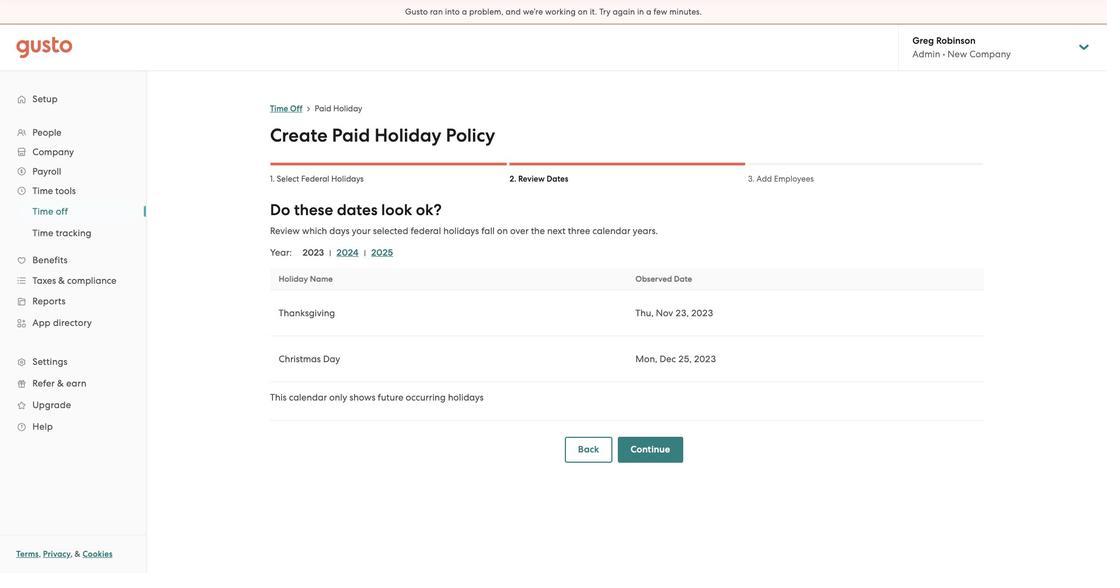 Task type: locate. For each thing, give the bounding box(es) containing it.
•
[[943, 49, 945, 59]]

time for time tracking
[[32, 228, 53, 238]]

list containing time off
[[0, 201, 146, 244]]

minutes.
[[670, 7, 702, 17]]

employees
[[774, 174, 814, 184]]

company inside dropdown button
[[32, 147, 74, 157]]

thu,
[[636, 308, 654, 318]]

calendar
[[593, 225, 631, 236], [289, 392, 327, 403]]

company down the people
[[32, 147, 74, 157]]

0 vertical spatial on
[[578, 7, 588, 17]]

1 vertical spatial company
[[32, 147, 74, 157]]

0 horizontal spatial company
[[32, 147, 74, 157]]

greg
[[913, 35, 934, 46]]

app directory
[[32, 317, 92, 328]]

& for earn
[[57, 378, 64, 389]]

2 a from the left
[[646, 7, 652, 17]]

holiday
[[333, 104, 362, 114], [374, 124, 442, 147], [279, 274, 308, 284]]

1 horizontal spatial a
[[646, 7, 652, 17]]

0 horizontal spatial ,
[[39, 549, 41, 559]]

which
[[302, 225, 327, 236]]

paid right the off
[[315, 104, 331, 114]]

we're
[[523, 7, 543, 17]]

2023 right 23,
[[691, 308, 713, 318]]

on for working
[[578, 7, 588, 17]]

0 horizontal spatial on
[[497, 225, 508, 236]]

tracking
[[56, 228, 92, 238]]

continue
[[631, 444, 670, 455]]

time down payroll
[[32, 185, 53, 196]]

& left the cookies
[[75, 549, 81, 559]]

1 horizontal spatial holiday
[[333, 104, 362, 114]]

time for time off
[[32, 206, 53, 217]]

1 horizontal spatial on
[[578, 7, 588, 17]]

0 horizontal spatial calendar
[[289, 392, 327, 403]]

time left the off
[[270, 104, 288, 114]]

0 vertical spatial company
[[970, 49, 1011, 59]]

continue link
[[618, 437, 683, 463]]

policy
[[446, 124, 495, 147]]

1 vertical spatial on
[[497, 225, 508, 236]]

holiday name
[[279, 274, 333, 284]]

time tracking
[[32, 228, 92, 238]]

reports
[[32, 296, 66, 307]]

1 horizontal spatial company
[[970, 49, 1011, 59]]

ok?
[[416, 201, 442, 220]]

time tools button
[[11, 181, 135, 201]]

refer
[[32, 378, 55, 389]]

2 , from the left
[[70, 549, 73, 559]]

upgrade link
[[11, 395, 135, 415]]

a
[[462, 7, 467, 17], [646, 7, 652, 17]]

off
[[290, 104, 303, 114]]

app directory link
[[11, 313, 135, 332]]

1 vertical spatial holiday
[[374, 124, 442, 147]]

review
[[518, 174, 545, 184], [270, 225, 300, 236]]

2023
[[303, 247, 324, 258], [691, 308, 713, 318], [694, 354, 716, 364]]

review down do
[[270, 225, 300, 236]]

2023 right the 25,
[[694, 354, 716, 364]]

1 vertical spatial 2023
[[691, 308, 713, 318]]

refer & earn
[[32, 378, 86, 389]]

& inside dropdown button
[[58, 275, 65, 286]]

robinson
[[936, 35, 976, 46]]

create paid holiday policy
[[270, 124, 495, 147]]

cookies
[[83, 549, 113, 559]]

benefits
[[32, 255, 68, 265]]

look
[[381, 201, 412, 220]]

0 vertical spatial review
[[518, 174, 545, 184]]

0 vertical spatial 2023
[[303, 247, 324, 258]]

0 horizontal spatial holiday
[[279, 274, 308, 284]]

1 vertical spatial review
[[270, 225, 300, 236]]

future
[[378, 392, 403, 403]]

, left the cookies
[[70, 549, 73, 559]]

&
[[58, 275, 65, 286], [57, 378, 64, 389], [75, 549, 81, 559]]

2 vertical spatial 2023
[[694, 354, 716, 364]]

1 vertical spatial holidays
[[448, 392, 484, 403]]

new
[[948, 49, 967, 59]]

on right "fall"
[[497, 225, 508, 236]]

christmas day
[[279, 354, 340, 364]]

, left privacy link
[[39, 549, 41, 559]]

years.
[[633, 225, 658, 236]]

over
[[510, 225, 529, 236]]

this calendar only shows future occurring holidays
[[270, 392, 484, 403]]

time off
[[32, 206, 68, 217]]

help
[[32, 421, 53, 432]]

calendar right three
[[593, 225, 631, 236]]

upgrade
[[32, 400, 71, 410]]

0 vertical spatial holidays
[[443, 225, 479, 236]]

company inside "greg robinson admin • new company"
[[970, 49, 1011, 59]]

year:
[[270, 247, 292, 258]]

observed
[[636, 274, 672, 284]]

add employees
[[757, 174, 814, 184]]

select federal holidays
[[277, 174, 364, 184]]

review which days your selected federal holidays fall on over the next three calendar years.
[[270, 225, 658, 236]]

& right taxes
[[58, 275, 65, 286]]

0 horizontal spatial paid
[[315, 104, 331, 114]]

review dates
[[518, 174, 568, 184]]

occurring
[[406, 392, 446, 403]]

2 vertical spatial &
[[75, 549, 81, 559]]

company button
[[11, 142, 135, 162]]

settings
[[32, 356, 68, 367]]

a right in
[[646, 7, 652, 17]]

taxes & compliance
[[32, 275, 116, 286]]

holidays right occurring
[[448, 392, 484, 403]]

2023 down which
[[303, 247, 324, 258]]

a right into at the top left of the page
[[462, 7, 467, 17]]

0 horizontal spatial review
[[270, 225, 300, 236]]

1 horizontal spatial paid
[[332, 124, 370, 147]]

1 vertical spatial &
[[57, 378, 64, 389]]

on for fall
[[497, 225, 508, 236]]

time tracking link
[[19, 223, 135, 243]]

calendar right this
[[289, 392, 327, 403]]

time for time tools
[[32, 185, 53, 196]]

paid down paid holiday
[[332, 124, 370, 147]]

few
[[654, 7, 667, 17]]

dates
[[547, 174, 568, 184]]

earn
[[66, 378, 86, 389]]

2024 button
[[337, 247, 359, 260]]

company right new
[[970, 49, 1011, 59]]

gusto navigation element
[[0, 71, 146, 455]]

23,
[[676, 308, 689, 318]]

on left it.
[[578, 7, 588, 17]]

compliance
[[67, 275, 116, 286]]

into
[[445, 7, 460, 17]]

1 horizontal spatial review
[[518, 174, 545, 184]]

review for select federal holidays
[[518, 174, 545, 184]]

1 horizontal spatial calendar
[[593, 225, 631, 236]]

review left dates
[[518, 174, 545, 184]]

0 horizontal spatial a
[[462, 7, 467, 17]]

time down the time off
[[32, 228, 53, 238]]

tools
[[55, 185, 76, 196]]

terms , privacy , & cookies
[[16, 549, 113, 559]]

1 vertical spatial paid
[[332, 124, 370, 147]]

time
[[270, 104, 288, 114], [32, 185, 53, 196], [32, 206, 53, 217], [32, 228, 53, 238]]

time inside 'dropdown button'
[[32, 185, 53, 196]]

0 vertical spatial &
[[58, 275, 65, 286]]

1 vertical spatial calendar
[[289, 392, 327, 403]]

list
[[0, 123, 146, 437], [0, 201, 146, 244], [292, 247, 399, 260]]

review for do these dates look ok?
[[270, 225, 300, 236]]

1 horizontal spatial ,
[[70, 549, 73, 559]]

again
[[613, 7, 635, 17]]

dates
[[337, 201, 378, 220]]

three
[[568, 225, 590, 236]]

time left off
[[32, 206, 53, 217]]

& left earn
[[57, 378, 64, 389]]

holidays left "fall"
[[443, 225, 479, 236]]



Task type: describe. For each thing, give the bounding box(es) containing it.
2023 for mon, dec 25, 2023
[[694, 354, 716, 364]]

list containing people
[[0, 123, 146, 437]]

back link
[[565, 437, 612, 463]]

time tools
[[32, 185, 76, 196]]

holidays for federal
[[443, 225, 479, 236]]

1 , from the left
[[39, 549, 41, 559]]

do these dates look ok?
[[270, 201, 442, 220]]

this
[[270, 392, 287, 403]]

holidays for occurring
[[448, 392, 484, 403]]

selected
[[373, 225, 408, 236]]

2025
[[371, 247, 393, 258]]

benefits link
[[11, 250, 135, 270]]

your
[[352, 225, 371, 236]]

day
[[323, 354, 340, 364]]

shows
[[350, 392, 376, 403]]

christmas
[[279, 354, 321, 364]]

thanksgiving
[[279, 308, 335, 318]]

setup link
[[11, 89, 135, 109]]

next
[[547, 225, 566, 236]]

select
[[277, 174, 299, 184]]

paid holiday
[[315, 104, 362, 114]]

only
[[329, 392, 347, 403]]

privacy
[[43, 549, 70, 559]]

date
[[674, 274, 692, 284]]

terms link
[[16, 549, 39, 559]]

2 horizontal spatial holiday
[[374, 124, 442, 147]]

terms
[[16, 549, 39, 559]]

help link
[[11, 417, 135, 436]]

directory
[[53, 317, 92, 328]]

cookies button
[[83, 548, 113, 561]]

dec
[[660, 354, 676, 364]]

off
[[56, 206, 68, 217]]

do
[[270, 201, 290, 220]]

refer & earn link
[[11, 374, 135, 393]]

holidays
[[331, 174, 364, 184]]

0 vertical spatial paid
[[315, 104, 331, 114]]

it.
[[590, 7, 597, 17]]

0 vertical spatial holiday
[[333, 104, 362, 114]]

people button
[[11, 123, 135, 142]]

& for compliance
[[58, 275, 65, 286]]

working
[[545, 7, 576, 17]]

admin
[[913, 49, 940, 59]]

nov
[[656, 308, 673, 318]]

privacy link
[[43, 549, 70, 559]]

setup
[[32, 94, 58, 104]]

fall
[[481, 225, 495, 236]]

mon,
[[636, 354, 658, 364]]

back
[[578, 444, 599, 455]]

reports link
[[11, 291, 135, 311]]

time off
[[270, 104, 303, 114]]

time for time off
[[270, 104, 288, 114]]

gusto
[[405, 7, 428, 17]]

2 vertical spatial holiday
[[279, 274, 308, 284]]

the
[[531, 225, 545, 236]]

time off link
[[270, 104, 303, 114]]

name
[[310, 274, 333, 284]]

settings link
[[11, 352, 135, 371]]

federal
[[411, 225, 441, 236]]

these
[[294, 201, 333, 220]]

problem,
[[469, 7, 504, 17]]

1 a from the left
[[462, 7, 467, 17]]

2023 for thu, nov 23, 2023
[[691, 308, 713, 318]]

25,
[[678, 354, 692, 364]]

payroll
[[32, 166, 61, 177]]

greg robinson admin • new company
[[913, 35, 1011, 59]]

list containing 2023
[[292, 247, 399, 260]]

in
[[637, 7, 644, 17]]

add
[[757, 174, 772, 184]]

observed date
[[636, 274, 692, 284]]

try
[[599, 7, 611, 17]]

time off link
[[19, 202, 135, 221]]

taxes
[[32, 275, 56, 286]]

home image
[[16, 36, 72, 58]]

ran
[[430, 7, 443, 17]]

and
[[506, 7, 521, 17]]

0 vertical spatial calendar
[[593, 225, 631, 236]]

people
[[32, 127, 61, 138]]

days
[[329, 225, 350, 236]]

app
[[32, 317, 51, 328]]

thu, nov 23, 2023
[[636, 308, 713, 318]]



Task type: vqa. For each thing, say whether or not it's contained in the screenshot.
a
yes



